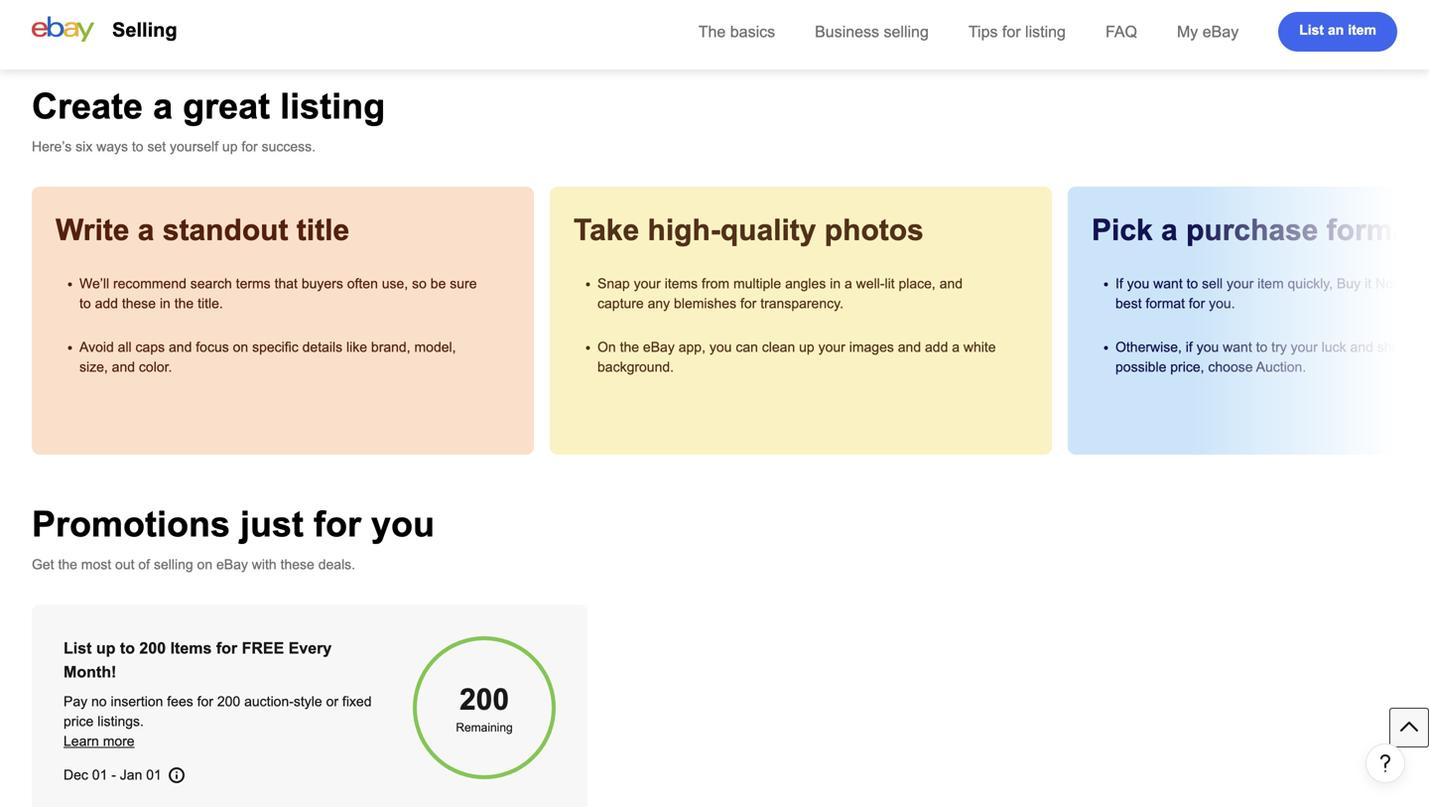 Task type: vqa. For each thing, say whether or not it's contained in the screenshot.
topmost selling
yes



Task type: describe. For each thing, give the bounding box(es) containing it.
faq
[[1106, 23, 1138, 41]]

to inside "if you want to sell your item quickly, buy it now is pr"
[[1187, 276, 1198, 291]]

set
[[147, 139, 166, 154]]

learn more link
[[64, 734, 135, 749]]

brand,
[[371, 339, 411, 355]]

now
[[1376, 276, 1404, 291]]

remaining
[[456, 721, 513, 734]]

1 horizontal spatial up
[[222, 139, 238, 154]]

so
[[412, 276, 427, 291]]

luck
[[1322, 339, 1347, 355]]

background.
[[598, 359, 674, 375]]

your inside snap your items from multiple angles in a well-lit place, and capture any blemishes for transparency.
[[634, 276, 661, 291]]

-
[[111, 767, 116, 783]]

on inside avoid all caps and focus on specific details like brand, model, size, and color.
[[233, 339, 248, 355]]

the basics
[[699, 23, 775, 41]]

promotions just for you
[[32, 504, 435, 544]]

otherwise,
[[1116, 339, 1182, 355]]

angles
[[785, 276, 826, 291]]

pr
[[1421, 276, 1429, 291]]

color.
[[139, 359, 172, 375]]

200 remaining
[[456, 683, 513, 734]]

multiple
[[733, 276, 781, 291]]

0 vertical spatial selling
[[884, 23, 929, 41]]

try
[[1272, 339, 1287, 355]]

list for list an item
[[1300, 22, 1324, 38]]

search
[[190, 276, 232, 291]]

model,
[[414, 339, 456, 355]]

caps
[[136, 339, 165, 355]]

free
[[242, 639, 284, 657]]

want inside otherwise, if you want to try your luck and shoot for
[[1223, 339, 1252, 355]]

be
[[431, 276, 446, 291]]

list an item link
[[1279, 12, 1398, 52]]

here's
[[32, 139, 72, 154]]

specific
[[252, 339, 299, 355]]

you inside on the ebay app, you can clean up your images and add a white background.
[[710, 339, 732, 355]]

pick
[[1092, 213, 1153, 247]]

the for snap your items from multiple angles in a well-lit place, and capture any blemishes for transparency.
[[620, 339, 639, 355]]

out
[[115, 557, 135, 572]]

and inside otherwise, if you want to try your luck and shoot for
[[1351, 339, 1374, 355]]

to inside otherwise, if you want to try your luck and shoot for
[[1256, 339, 1268, 355]]

if you want to sell your item quickly, buy it now is pr
[[1116, 276, 1429, 311]]

items
[[170, 639, 212, 657]]

more
[[103, 734, 135, 749]]

avoid
[[79, 339, 114, 355]]

sell
[[1202, 276, 1223, 291]]

yourself
[[170, 139, 218, 154]]

promotions
[[32, 504, 230, 544]]

on
[[598, 339, 616, 355]]

well-
[[856, 276, 885, 291]]

to left set
[[132, 139, 143, 154]]

of
[[138, 557, 150, 572]]

dec 01 - jan 01
[[64, 767, 162, 783]]

it
[[1365, 276, 1372, 291]]

and right caps
[[169, 339, 192, 355]]

0 horizontal spatial listing
[[280, 86, 385, 126]]

a for write
[[138, 213, 154, 247]]

pay no insertion fees for 200 auction-style or fixed price listings. learn more
[[64, 694, 372, 749]]

from
[[702, 276, 730, 291]]

item inside "if you want to sell your item quickly, buy it now is pr"
[[1258, 276, 1284, 291]]

any
[[648, 296, 670, 311]]

in inside we'll recommend search terms that buyers often use, so be sure to add these in the title.
[[160, 296, 171, 311]]

sure
[[450, 276, 477, 291]]

shoot
[[1378, 339, 1412, 355]]

size,
[[79, 359, 108, 375]]

1 01 from the left
[[92, 767, 108, 783]]

a for pick
[[1161, 213, 1178, 247]]

listings.
[[98, 714, 144, 729]]

a for create
[[153, 86, 173, 126]]

tips for listing
[[969, 23, 1066, 41]]

basics
[[730, 23, 775, 41]]

that
[[275, 276, 298, 291]]

and down all
[[112, 359, 135, 375]]

title
[[297, 213, 350, 247]]

details
[[302, 339, 343, 355]]

buy
[[1337, 276, 1361, 291]]

take high-quality photos
[[574, 213, 924, 247]]

images
[[849, 339, 894, 355]]

format
[[1327, 213, 1420, 247]]

a inside snap your items from multiple angles in a well-lit place, and capture any blemishes for transparency.
[[845, 276, 852, 291]]

pay
[[64, 694, 87, 709]]

auction-
[[244, 694, 294, 709]]

write
[[56, 213, 130, 247]]

use,
[[382, 276, 408, 291]]

1 vertical spatial selling
[[154, 557, 193, 572]]

business
[[815, 23, 880, 41]]

we'll recommend search terms that buyers often use, so be sure to add these in the title.
[[79, 276, 477, 311]]

0 vertical spatial listing
[[1025, 23, 1066, 41]]

standout
[[163, 213, 288, 247]]

your inside on the ebay app, you can clean up your images and add a white background.
[[819, 339, 846, 355]]

200 inside pay no insertion fees for 200 auction-style or fixed price listings. learn more
[[217, 694, 240, 709]]

create
[[32, 86, 143, 126]]

insertion
[[111, 694, 163, 709]]

most
[[81, 557, 111, 572]]

purchase
[[1186, 213, 1319, 247]]

your inside otherwise, if you want to try your luck and shoot for
[[1291, 339, 1318, 355]]

get the most out of selling on ebay with these deals.
[[32, 557, 355, 572]]

quality
[[720, 213, 816, 247]]

a inside on the ebay app, you can clean up your images and add a white background.
[[952, 339, 960, 355]]

the basics link
[[699, 23, 775, 41]]

dec
[[64, 767, 88, 783]]



Task type: locate. For each thing, give the bounding box(es) containing it.
ebay inside on the ebay app, you can clean up your images and add a white background.
[[643, 339, 675, 355]]

200 up remaining
[[460, 683, 509, 716]]

1 vertical spatial in
[[160, 296, 171, 311]]

0 horizontal spatial 01
[[92, 767, 108, 783]]

can
[[736, 339, 758, 355]]

capture
[[598, 296, 644, 311]]

the
[[699, 23, 726, 41]]

for inside otherwise, if you want to try your luck and shoot for
[[1415, 339, 1429, 355]]

if
[[1116, 276, 1123, 291]]

to left sell
[[1187, 276, 1198, 291]]

your inside "if you want to sell your item quickly, buy it now is pr"
[[1227, 276, 1254, 291]]

learn
[[64, 734, 99, 749]]

list left an
[[1300, 22, 1324, 38]]

0 vertical spatial on
[[233, 339, 248, 355]]

0 vertical spatial add
[[95, 296, 118, 311]]

200
[[139, 639, 166, 657], [460, 683, 509, 716], [217, 694, 240, 709]]

quickly,
[[1288, 276, 1333, 291]]

no
[[91, 694, 107, 709]]

here's six ways to set yourself up for success.
[[32, 139, 316, 154]]

for right 'shoot'
[[1415, 339, 1429, 355]]

a up set
[[153, 86, 173, 126]]

for inside 'list up to 200 items for free every month!'
[[216, 639, 237, 657]]

add down we'll
[[95, 296, 118, 311]]

1 horizontal spatial add
[[925, 339, 948, 355]]

the
[[174, 296, 194, 311], [620, 339, 639, 355], [58, 557, 77, 572]]

add
[[95, 296, 118, 311], [925, 339, 948, 355]]

photos
[[825, 213, 924, 247]]

style
[[294, 694, 322, 709]]

1 vertical spatial item
[[1258, 276, 1284, 291]]

list an item
[[1300, 22, 1377, 38]]

and right images
[[898, 339, 921, 355]]

with
[[252, 557, 277, 572]]

200 left items
[[139, 639, 166, 657]]

1 horizontal spatial on
[[233, 339, 248, 355]]

for right fees
[[197, 694, 213, 709]]

add inside we'll recommend search terms that buyers often use, so be sure to add these in the title.
[[95, 296, 118, 311]]

listing right "tips"
[[1025, 23, 1066, 41]]

0 horizontal spatial on
[[197, 557, 213, 572]]

0 vertical spatial list
[[1300, 22, 1324, 38]]

want
[[1154, 276, 1183, 291], [1223, 339, 1252, 355]]

to left try
[[1256, 339, 1268, 355]]

your up any
[[634, 276, 661, 291]]

want left sell
[[1154, 276, 1183, 291]]

you inside "if you want to sell your item quickly, buy it now is pr"
[[1127, 276, 1150, 291]]

you inside otherwise, if you want to try your luck and shoot for
[[1197, 339, 1219, 355]]

clean
[[762, 339, 795, 355]]

selling right of
[[154, 557, 193, 572]]

1 vertical spatial listing
[[280, 86, 385, 126]]

the for promotions just for you
[[58, 557, 77, 572]]

your right sell
[[1227, 276, 1254, 291]]

deals.
[[318, 557, 355, 572]]

listing up success.
[[280, 86, 385, 126]]

0 vertical spatial want
[[1154, 276, 1183, 291]]

to inside 'list up to 200 items for free every month!'
[[120, 639, 135, 657]]

0 vertical spatial item
[[1348, 22, 1377, 38]]

just
[[240, 504, 304, 544]]

0 horizontal spatial 200
[[139, 639, 166, 657]]

if
[[1186, 339, 1193, 355]]

ebay left the with
[[216, 557, 248, 572]]

and
[[940, 276, 963, 291], [169, 339, 192, 355], [898, 339, 921, 355], [1351, 339, 1374, 355], [112, 359, 135, 375]]

2 01 from the left
[[146, 767, 162, 783]]

for
[[1002, 23, 1021, 41], [242, 139, 258, 154], [740, 296, 757, 311], [1415, 339, 1429, 355], [314, 504, 361, 544], [216, 639, 237, 657], [197, 694, 213, 709]]

0 vertical spatial the
[[174, 296, 194, 311]]

fixed
[[342, 694, 372, 709]]

0 vertical spatial in
[[830, 276, 841, 291]]

like
[[346, 339, 367, 355]]

add left white at the right
[[925, 339, 948, 355]]

want left try
[[1223, 339, 1252, 355]]

1 horizontal spatial the
[[174, 296, 194, 311]]

0 vertical spatial up
[[222, 139, 238, 154]]

high-
[[648, 213, 720, 247]]

1 horizontal spatial 01
[[146, 767, 162, 783]]

1 horizontal spatial these
[[280, 557, 314, 572]]

my ebay
[[1177, 23, 1239, 41]]

for left success.
[[242, 139, 258, 154]]

is
[[1407, 276, 1417, 291]]

the inside we'll recommend search terms that buyers often use, so be sure to add these in the title.
[[174, 296, 194, 311]]

lit
[[885, 276, 895, 291]]

the left title.
[[174, 296, 194, 311]]

and right luck
[[1351, 339, 1374, 355]]

buyers
[[302, 276, 343, 291]]

up inside on the ebay app, you can clean up your images and add a white background.
[[799, 339, 815, 355]]

business selling
[[815, 23, 929, 41]]

ebay
[[1203, 23, 1239, 41], [643, 339, 675, 355], [216, 557, 248, 572]]

0 horizontal spatial want
[[1154, 276, 1183, 291]]

1 horizontal spatial selling
[[884, 23, 929, 41]]

0 horizontal spatial list
[[64, 639, 92, 657]]

month!
[[64, 663, 116, 681]]

2 horizontal spatial the
[[620, 339, 639, 355]]

ebay right my
[[1203, 23, 1239, 41]]

these
[[122, 296, 156, 311], [280, 557, 314, 572]]

in down the recommend
[[160, 296, 171, 311]]

1 vertical spatial these
[[280, 557, 314, 572]]

0 horizontal spatial selling
[[154, 557, 193, 572]]

your right try
[[1291, 339, 1318, 355]]

1 horizontal spatial item
[[1348, 22, 1377, 38]]

want inside "if you want to sell your item quickly, buy it now is pr"
[[1154, 276, 1183, 291]]

for inside pay no insertion fees for 200 auction-style or fixed price listings. learn more
[[197, 694, 213, 709]]

item
[[1348, 22, 1377, 38], [1258, 276, 1284, 291]]

1 horizontal spatial in
[[830, 276, 841, 291]]

01 right jan
[[146, 767, 162, 783]]

to inside we'll recommend search terms that buyers often use, so be sure to add these in the title.
[[79, 296, 91, 311]]

1 vertical spatial up
[[799, 339, 815, 355]]

help, opens dialogs image
[[1376, 753, 1396, 773]]

1 horizontal spatial 200
[[217, 694, 240, 709]]

in right "angles"
[[830, 276, 841, 291]]

selling right the business
[[884, 23, 929, 41]]

on down promotions just for you
[[197, 557, 213, 572]]

1 vertical spatial ebay
[[643, 339, 675, 355]]

your left images
[[819, 339, 846, 355]]

my ebay link
[[1177, 23, 1239, 41]]

0 horizontal spatial these
[[122, 296, 156, 311]]

your
[[634, 276, 661, 291], [1227, 276, 1254, 291], [819, 339, 846, 355], [1291, 339, 1318, 355]]

place,
[[899, 276, 936, 291]]

list inside 'list up to 200 items for free every month!'
[[64, 639, 92, 657]]

0 horizontal spatial ebay
[[216, 557, 248, 572]]

get
[[32, 557, 54, 572]]

1 vertical spatial the
[[620, 339, 639, 355]]

add inside on the ebay app, you can clean up your images and add a white background.
[[925, 339, 948, 355]]

fees
[[167, 694, 193, 709]]

for right items
[[216, 639, 237, 657]]

every
[[289, 639, 332, 657]]

blemishes
[[674, 296, 737, 311]]

price
[[64, 714, 94, 729]]

1 horizontal spatial listing
[[1025, 23, 1066, 41]]

take
[[574, 213, 639, 247]]

a
[[153, 86, 173, 126], [138, 213, 154, 247], [1161, 213, 1178, 247], [845, 276, 852, 291], [952, 339, 960, 355]]

1 horizontal spatial list
[[1300, 22, 1324, 38]]

up up month!
[[96, 639, 116, 657]]

a right write
[[138, 213, 154, 247]]

the up background.
[[620, 339, 639, 355]]

great
[[183, 86, 270, 126]]

1 vertical spatial want
[[1223, 339, 1252, 355]]

up inside 'list up to 200 items for free every month!'
[[96, 639, 116, 657]]

list up month!
[[64, 639, 92, 657]]

item left quickly,
[[1258, 276, 1284, 291]]

item right an
[[1348, 22, 1377, 38]]

0 horizontal spatial the
[[58, 557, 77, 572]]

200 inside 200 remaining
[[460, 683, 509, 716]]

ways
[[96, 139, 128, 154]]

and inside snap your items from multiple angles in a well-lit place, and capture any blemishes for transparency.
[[940, 276, 963, 291]]

a left white at the right
[[952, 339, 960, 355]]

list
[[1300, 22, 1324, 38], [64, 639, 92, 657]]

snap
[[598, 276, 630, 291]]

and inside on the ebay app, you can clean up your images and add a white background.
[[898, 339, 921, 355]]

2 horizontal spatial 200
[[460, 683, 509, 716]]

on the ebay app, you can clean up your images and add a white background.
[[598, 339, 996, 375]]

we'll
[[79, 276, 109, 291]]

snap your items from multiple angles in a well-lit place, and capture any blemishes for transparency.
[[598, 276, 963, 311]]

list for list up to 200 items for free every month!
[[64, 639, 92, 657]]

these right the with
[[280, 557, 314, 572]]

pick a purchase format
[[1092, 213, 1420, 247]]

2 vertical spatial up
[[96, 639, 116, 657]]

01 left the -
[[92, 767, 108, 783]]

ebay up background.
[[643, 339, 675, 355]]

tips
[[969, 23, 998, 41]]

to up insertion
[[120, 639, 135, 657]]

tips for listing link
[[969, 23, 1066, 41]]

for right "tips"
[[1002, 23, 1021, 41]]

the right get
[[58, 557, 77, 572]]

200 left auction-
[[217, 694, 240, 709]]

faq link
[[1106, 23, 1138, 41]]

to
[[132, 139, 143, 154], [1187, 276, 1198, 291], [79, 296, 91, 311], [1256, 339, 1268, 355], [120, 639, 135, 657]]

0 horizontal spatial add
[[95, 296, 118, 311]]

an
[[1328, 22, 1344, 38]]

these inside we'll recommend search terms that buyers often use, so be sure to add these in the title.
[[122, 296, 156, 311]]

up
[[222, 139, 238, 154], [799, 339, 815, 355], [96, 639, 116, 657]]

app,
[[679, 339, 706, 355]]

item inside list an item 'link'
[[1348, 22, 1377, 38]]

up right clean
[[799, 339, 815, 355]]

1 horizontal spatial want
[[1223, 339, 1252, 355]]

success.
[[262, 139, 316, 154]]

0 vertical spatial these
[[122, 296, 156, 311]]

for down multiple
[[740, 296, 757, 311]]

these down the recommend
[[122, 296, 156, 311]]

six
[[76, 139, 93, 154]]

often
[[347, 276, 378, 291]]

0 horizontal spatial item
[[1258, 276, 1284, 291]]

and right place,
[[940, 276, 963, 291]]

on right focus
[[233, 339, 248, 355]]

to down we'll
[[79, 296, 91, 311]]

in inside snap your items from multiple angles in a well-lit place, and capture any blemishes for transparency.
[[830, 276, 841, 291]]

for inside snap your items from multiple angles in a well-lit place, and capture any blemishes for transparency.
[[740, 296, 757, 311]]

2 vertical spatial ebay
[[216, 557, 248, 572]]

all
[[118, 339, 132, 355]]

write a standout title
[[56, 213, 350, 247]]

200 inside 'list up to 200 items for free every month!'
[[139, 639, 166, 657]]

listing
[[1025, 23, 1066, 41], [280, 86, 385, 126]]

0 horizontal spatial in
[[160, 296, 171, 311]]

create a great listing
[[32, 86, 385, 126]]

a left the well-
[[845, 276, 852, 291]]

the inside on the ebay app, you can clean up your images and add a white background.
[[620, 339, 639, 355]]

1 vertical spatial list
[[64, 639, 92, 657]]

2 vertical spatial the
[[58, 557, 77, 572]]

up right the yourself
[[222, 139, 238, 154]]

0 horizontal spatial up
[[96, 639, 116, 657]]

for up deals.
[[314, 504, 361, 544]]

2 horizontal spatial up
[[799, 339, 815, 355]]

0 vertical spatial ebay
[[1203, 23, 1239, 41]]

my
[[1177, 23, 1198, 41]]

terms
[[236, 276, 271, 291]]

2 horizontal spatial ebay
[[1203, 23, 1239, 41]]

a right pick
[[1161, 213, 1178, 247]]

1 vertical spatial add
[[925, 339, 948, 355]]

transparency.
[[761, 296, 844, 311]]

white
[[964, 339, 996, 355]]

1 vertical spatial on
[[197, 557, 213, 572]]

list inside 'link'
[[1300, 22, 1324, 38]]

1 horizontal spatial ebay
[[643, 339, 675, 355]]



